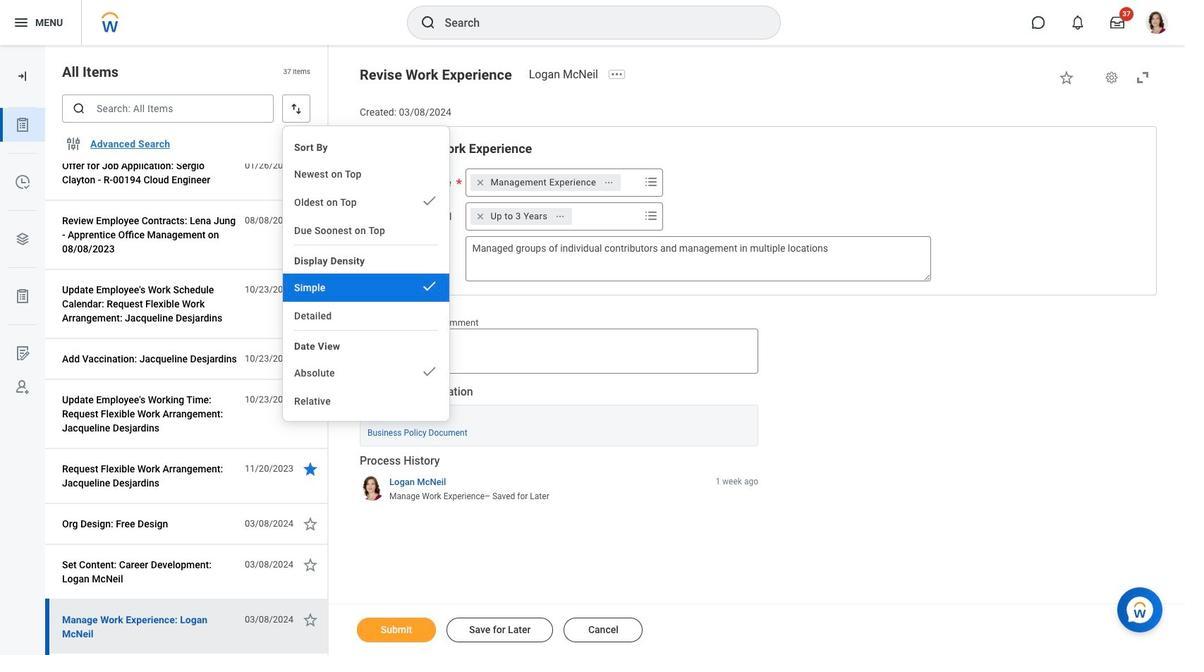 Task type: vqa. For each thing, say whether or not it's contained in the screenshot.
Mute element related to ~Gigs~ element on the left of the page Mute, press delete to clear value. option
no



Task type: locate. For each thing, give the bounding box(es) containing it.
clipboard image up rename icon
[[14, 288, 31, 305]]

None text field
[[397, 329, 759, 374]]

prompts image for management experience, press delete to clear value. option
[[643, 173, 660, 190]]

0 vertical spatial prompts image
[[643, 173, 660, 190]]

related actions image
[[604, 178, 614, 187]]

list
[[0, 108, 45, 404]]

None text field
[[466, 236, 932, 281]]

search image
[[72, 102, 86, 116]]

group
[[378, 140, 1140, 281]]

1 vertical spatial clipboard image
[[14, 288, 31, 305]]

1 vertical spatial prompts image
[[643, 207, 660, 224]]

menu
[[283, 132, 450, 416]]

2 prompts image from the top
[[643, 207, 660, 224]]

check image
[[421, 193, 438, 210], [421, 278, 438, 295]]

item list element
[[45, 0, 329, 656]]

1 vertical spatial check image
[[421, 278, 438, 295]]

user plus image
[[14, 379, 31, 396]]

prompts image for up to 3 years, press delete to clear value. option
[[643, 207, 660, 224]]

2 clipboard image from the top
[[14, 288, 31, 305]]

x small image
[[474, 209, 488, 224]]

configure image
[[65, 136, 82, 152]]

prompts image
[[643, 173, 660, 190], [643, 207, 660, 224]]

star image
[[302, 157, 319, 174], [302, 351, 319, 368], [302, 392, 319, 409], [302, 461, 319, 478], [302, 557, 319, 574]]

0 vertical spatial check image
[[421, 193, 438, 210]]

star image
[[1059, 69, 1076, 86], [302, 212, 319, 229], [302, 282, 319, 299], [302, 516, 319, 533], [302, 612, 319, 629]]

3 star image from the top
[[302, 392, 319, 409]]

clipboard image down transformation import icon
[[14, 116, 31, 133]]

x small image
[[474, 176, 488, 190]]

management experience, press delete to clear value. option
[[471, 174, 621, 191]]

transformation import image
[[16, 69, 30, 83]]

clipboard image
[[14, 116, 31, 133], [14, 288, 31, 305]]

search image
[[420, 14, 437, 31]]

0 vertical spatial clipboard image
[[14, 116, 31, 133]]

1 prompts image from the top
[[643, 173, 660, 190]]

up to 3 years, press delete to clear value. option
[[471, 208, 573, 225]]

sort image
[[289, 102, 304, 116]]

management experience element
[[491, 176, 597, 189]]

gear image
[[1105, 71, 1119, 85]]



Task type: describe. For each thing, give the bounding box(es) containing it.
Search Workday  search field
[[445, 7, 751, 38]]

5 star image from the top
[[302, 557, 319, 574]]

profile logan mcneil image
[[1146, 11, 1169, 37]]

process history region
[[360, 454, 759, 508]]

perspective image
[[14, 231, 31, 248]]

1 star image from the top
[[302, 157, 319, 174]]

fullscreen image
[[1135, 69, 1152, 86]]

1 check image from the top
[[421, 193, 438, 210]]

check image
[[421, 364, 438, 380]]

clock check image
[[14, 174, 31, 191]]

inbox large image
[[1111, 16, 1125, 30]]

Search: All Items text field
[[62, 95, 274, 123]]

1 clipboard image from the top
[[14, 116, 31, 133]]

justify image
[[13, 14, 30, 31]]

2 star image from the top
[[302, 351, 319, 368]]

4 star image from the top
[[302, 461, 319, 478]]

action bar region
[[329, 604, 1186, 656]]

logan mcneil element
[[529, 68, 607, 81]]

up to 3 years element
[[491, 210, 548, 223]]

employee's photo (logan mcneil) image
[[360, 330, 389, 359]]

additional information region
[[360, 385, 759, 447]]

rename image
[[14, 345, 31, 362]]

related actions image
[[556, 211, 566, 221]]

2 check image from the top
[[421, 278, 438, 295]]

notifications large image
[[1071, 16, 1086, 30]]



